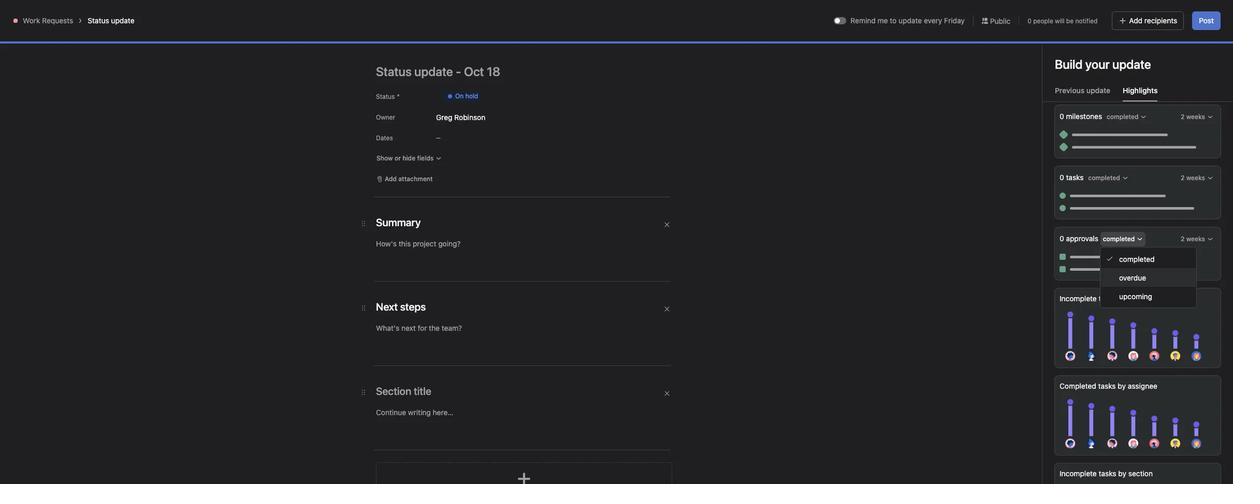 Task type: describe. For each thing, give the bounding box(es) containing it.
—
[[436, 135, 441, 141]]

dashboard
[[441, 65, 478, 74]]

0 for 0 milestones
[[1060, 112, 1064, 121]]

update for previous update
[[1087, 86, 1111, 95]]

messages
[[499, 65, 533, 74]]

Title of update text field
[[376, 60, 687, 83]]

my
[[1111, 8, 1119, 16]]

recipients
[[1145, 16, 1178, 25]]

task
[[371, 141, 386, 150]]

tasks for completed tasks by assignee
[[1098, 382, 1116, 391]]

by for incomplete tasks by section
[[1119, 469, 1127, 478]]

friday
[[944, 16, 965, 25]]

overdue link
[[1101, 268, 1197, 287]]

status for status update
[[88, 16, 109, 25]]

completed for 0 milestones
[[1107, 113, 1139, 121]]

1 horizontal spatial update
[[899, 16, 922, 25]]

to
[[890, 16, 897, 25]]

notified
[[1076, 17, 1098, 25]]

2 for milestones
[[1181, 113, 1185, 121]]

left
[[1061, 12, 1071, 20]]

on hold
[[455, 92, 478, 100]]

0 for 0 tasks
[[1060, 173, 1064, 182]]

incomplete tasks by assignee
[[1060, 294, 1158, 303]]

build
[[1055, 57, 1083, 71]]

milestones
[[1066, 112, 1102, 121]]

update for status update
[[111, 16, 134, 25]]

remind me to update every friday switch
[[834, 17, 847, 24]]

incomplete for incomplete tasks by assignee
[[1060, 294, 1097, 303]]

overdue
[[1119, 273, 1146, 282]]

on hold button
[[436, 87, 489, 106]]

add task button
[[300, 136, 433, 155]]

dates
[[376, 134, 393, 142]]

30 days left
[[1036, 12, 1071, 20]]

briefcase image
[[143, 38, 155, 50]]

previous update
[[1055, 86, 1111, 95]]

remind
[[851, 16, 876, 25]]

people
[[1033, 17, 1053, 25]]

Section title text field
[[376, 215, 421, 230]]

completed for 0 tasks
[[1088, 174, 1120, 182]]

tab list containing previous update
[[1043, 85, 1233, 102]]

completed button for 0 milestones
[[1104, 110, 1150, 124]]

status *
[[376, 93, 400, 100]]

be
[[1066, 17, 1074, 25]]

section title text field for 2nd remove section icon from the top of the page
[[376, 300, 426, 314]]

add recipients
[[1129, 16, 1178, 25]]

weeks for milestones
[[1187, 113, 1205, 121]]

every
[[924, 16, 942, 25]]

post button
[[1193, 11, 1221, 30]]

incomplete tasks by section
[[1060, 469, 1153, 478]]

upcoming
[[1119, 292, 1152, 301]]

show or hide fields button
[[372, 151, 447, 166]]

in progress
[[452, 112, 495, 121]]

2 for tasks
[[1181, 174, 1185, 182]]

2 weeks for tasks
[[1181, 174, 1205, 182]]

assignee for completed tasks by assignee
[[1128, 382, 1158, 391]]

2 remove section image from the top
[[664, 306, 670, 312]]

0 for 0 people will be notified
[[1028, 17, 1032, 25]]

workflow link
[[379, 64, 420, 75]]

2 weeks button for milestones
[[1178, 110, 1216, 124]]

completed link
[[1101, 250, 1197, 268]]

messages link
[[490, 64, 533, 75]]

by for completed tasks by assignee
[[1118, 382, 1126, 391]]

add report section image
[[516, 471, 532, 484]]

public
[[990, 16, 1011, 25]]

add to starred image
[[263, 40, 271, 48]]

completed for 0 approvals
[[1103, 235, 1135, 243]]

owner
[[376, 113, 395, 121]]

2 weeks for approvals
[[1181, 235, 1205, 243]]

billing
[[1164, 8, 1182, 16]]

remind me to update every friday
[[851, 16, 965, 25]]

section title text field for 3rd remove section icon
[[376, 384, 431, 399]]

*
[[397, 93, 400, 100]]

add for add task
[[356, 141, 369, 150]]

2 for approvals
[[1181, 235, 1185, 243]]

home
[[27, 35, 47, 44]]

hide
[[403, 154, 415, 162]]

attachment
[[398, 175, 433, 183]]

rules for backlog image
[[395, 112, 403, 121]]

by for incomplete tasks by assignee
[[1119, 294, 1127, 303]]



Task type: locate. For each thing, give the bounding box(es) containing it.
hold
[[465, 92, 478, 100]]

1 vertical spatial 2 weeks button
[[1178, 171, 1216, 185]]

0 tasks
[[1060, 173, 1086, 182]]

1 horizontal spatial status
[[376, 93, 395, 100]]

tab list
[[1043, 85, 1233, 102]]

2 weeks button for approvals
[[1178, 232, 1216, 247]]

tasks for 0 tasks
[[1066, 173, 1084, 182]]

me
[[878, 16, 888, 25]]

weeks for approvals
[[1187, 235, 1205, 243]]

or
[[395, 154, 401, 162]]

0 milestones
[[1060, 112, 1104, 121]]

0 approvals
[[1060, 234, 1101, 243]]

0
[[1028, 17, 1032, 25], [1060, 112, 1064, 121], [1060, 173, 1064, 182], [1060, 234, 1064, 243]]

work requests link
[[23, 16, 73, 25]]

2 section title text field from the top
[[376, 384, 431, 399]]

completed down the highlights
[[1107, 113, 1139, 121]]

upcoming link
[[1101, 287, 1197, 306]]

1 section title text field from the top
[[376, 300, 426, 314]]

0 horizontal spatial update
[[111, 16, 134, 25]]

completed up overdue on the right of page
[[1119, 255, 1155, 263]]

2 vertical spatial 2
[[1181, 235, 1185, 243]]

1 vertical spatial incomplete
[[1060, 469, 1097, 478]]

highlights
[[1123, 86, 1158, 95]]

by left 'section'
[[1119, 469, 1127, 478]]

hide sidebar image
[[13, 8, 22, 17]]

what's in my trial? button
[[1077, 5, 1140, 20]]

days
[[1046, 12, 1059, 20]]

add billing info button
[[1146, 5, 1199, 20]]

0 vertical spatial 2 weeks
[[1181, 113, 1205, 121]]

on
[[455, 92, 464, 100]]

in
[[1104, 8, 1109, 16]]

add for add recipients
[[1129, 16, 1143, 25]]

2 weeks button
[[1178, 110, 1216, 124], [1178, 171, 1216, 185], [1178, 232, 1216, 247]]

completed
[[1107, 113, 1139, 121], [1088, 174, 1120, 182], [1103, 235, 1135, 243], [1119, 255, 1155, 263]]

completed button for 0 approvals
[[1101, 232, 1146, 247]]

2 horizontal spatial update
[[1087, 86, 1111, 95]]

3 remove section image from the top
[[664, 391, 670, 397]]

1 2 weeks from the top
[[1181, 113, 1205, 121]]

completed up completed link
[[1103, 235, 1135, 243]]

assignee
[[1129, 294, 1158, 303], [1128, 382, 1158, 391]]

work
[[23, 16, 40, 25]]

1 vertical spatial by
[[1118, 382, 1126, 391]]

1 vertical spatial assignee
[[1128, 382, 1158, 391]]

by right "completed"
[[1118, 382, 1126, 391]]

fields
[[417, 154, 434, 162]]

home link
[[6, 32, 118, 48]]

workflow
[[388, 65, 420, 74]]

1 weeks from the top
[[1187, 113, 1205, 121]]

by down overdue on the right of page
[[1119, 294, 1127, 303]]

30
[[1036, 12, 1044, 20]]

1 2 from the top
[[1181, 113, 1185, 121]]

status update
[[88, 16, 134, 25]]

0 vertical spatial assignee
[[1129, 294, 1158, 303]]

trial?
[[1121, 8, 1135, 16]]

add recipients button
[[1112, 11, 1184, 30]]

tasks
[[1066, 173, 1084, 182], [1099, 294, 1117, 303], [1098, 382, 1116, 391], [1099, 469, 1117, 478]]

0 vertical spatial section title text field
[[376, 300, 426, 314]]

info
[[1184, 8, 1194, 16]]

dashboard link
[[432, 64, 478, 75]]

1 vertical spatial completed button
[[1086, 171, 1131, 185]]

weeks
[[1187, 113, 1205, 121], [1187, 174, 1205, 182], [1187, 235, 1205, 243]]

2 2 weeks button from the top
[[1178, 171, 1216, 185]]

add inside dropdown button
[[385, 175, 397, 183]]

completed
[[1060, 382, 1096, 391]]

what's
[[1082, 8, 1102, 16]]

0 vertical spatial 2
[[1181, 113, 1185, 121]]

tasks for incomplete tasks by assignee
[[1099, 294, 1117, 303]]

by
[[1119, 294, 1127, 303], [1118, 382, 1126, 391], [1119, 469, 1127, 478]]

incomplete
[[1060, 294, 1097, 303], [1060, 469, 1097, 478]]

1 vertical spatial 2
[[1181, 174, 1185, 182]]

show or hide fields
[[377, 154, 434, 162]]

robinson
[[454, 113, 486, 121]]

add task
[[356, 141, 386, 150]]

show
[[377, 154, 393, 162]]

2
[[1181, 113, 1185, 121], [1181, 174, 1185, 182], [1181, 235, 1185, 243]]

2 weeks button for tasks
[[1178, 171, 1216, 185]]

build your update
[[1055, 57, 1151, 71]]

completed right 0 tasks
[[1088, 174, 1120, 182]]

1 vertical spatial weeks
[[1187, 174, 1205, 182]]

remove section image
[[664, 222, 670, 228], [664, 306, 670, 312], [664, 391, 670, 397]]

1 vertical spatial status
[[376, 93, 395, 100]]

add attachment
[[385, 175, 433, 183]]

2 vertical spatial 2 weeks button
[[1178, 232, 1216, 247]]

incomplete for incomplete tasks by section
[[1060, 469, 1097, 478]]

completed button for 0 tasks
[[1086, 171, 1131, 185]]

update
[[111, 16, 134, 25], [899, 16, 922, 25], [1087, 86, 1111, 95]]

your update
[[1086, 57, 1151, 71]]

tasks for incomplete tasks by section
[[1099, 469, 1117, 478]]

add attachment button
[[372, 172, 438, 186]]

add for add attachment
[[385, 175, 397, 183]]

2 vertical spatial weeks
[[1187, 235, 1205, 243]]

previous
[[1055, 86, 1085, 95]]

greg robinson
[[436, 113, 486, 121]]

status left the *
[[376, 93, 395, 100]]

0 for 0 approvals
[[1060, 234, 1064, 243]]

will
[[1055, 17, 1065, 25]]

0 vertical spatial completed button
[[1104, 110, 1150, 124]]

section
[[1129, 469, 1153, 478]]

2 vertical spatial 2 weeks
[[1181, 235, 1205, 243]]

2 vertical spatial remove section image
[[664, 391, 670, 397]]

completed button
[[1104, 110, 1150, 124], [1086, 171, 1131, 185], [1101, 232, 1146, 247]]

completed tasks by assignee
[[1060, 382, 1158, 391]]

weeks for tasks
[[1187, 174, 1205, 182]]

work requests
[[23, 16, 73, 25]]

1 remove section image from the top
[[664, 222, 670, 228]]

greg
[[436, 113, 452, 121]]

0 vertical spatial incomplete
[[1060, 294, 1097, 303]]

2 incomplete from the top
[[1060, 469, 1097, 478]]

1 vertical spatial remove section image
[[664, 306, 670, 312]]

None text field
[[168, 35, 243, 53]]

3 weeks from the top
[[1187, 235, 1205, 243]]

0 vertical spatial status
[[88, 16, 109, 25]]

0 people will be notified
[[1028, 17, 1098, 25]]

2 vertical spatial completed button
[[1101, 232, 1146, 247]]

what's in my trial?
[[1082, 8, 1135, 16]]

1 2 weeks button from the top
[[1178, 110, 1216, 124]]

1 vertical spatial 2 weeks
[[1181, 174, 1205, 182]]

post
[[1199, 16, 1214, 25]]

requests
[[42, 16, 73, 25]]

0 vertical spatial by
[[1119, 294, 1127, 303]]

3 2 from the top
[[1181, 235, 1185, 243]]

status right the requests on the left of page
[[88, 16, 109, 25]]

0 vertical spatial remove section image
[[664, 222, 670, 228]]

add inside button
[[1151, 8, 1163, 16]]

2 vertical spatial by
[[1119, 469, 1127, 478]]

assignee for incomplete tasks by assignee
[[1129, 294, 1158, 303]]

1 incomplete from the top
[[1060, 294, 1097, 303]]

approvals
[[1066, 234, 1099, 243]]

2 weeks for milestones
[[1181, 113, 1205, 121]]

2 weeks from the top
[[1187, 174, 1205, 182]]

Section title text field
[[376, 300, 426, 314], [376, 384, 431, 399]]

0 vertical spatial 2 weeks button
[[1178, 110, 1216, 124]]

list box
[[494, 4, 743, 21]]

2 weeks
[[1181, 113, 1205, 121], [1181, 174, 1205, 182], [1181, 235, 1205, 243]]

3 2 weeks button from the top
[[1178, 232, 1216, 247]]

2 2 from the top
[[1181, 174, 1185, 182]]

0 vertical spatial weeks
[[1187, 113, 1205, 121]]

status
[[88, 16, 109, 25], [376, 93, 395, 100]]

status for status *
[[376, 93, 395, 100]]

2 2 weeks from the top
[[1181, 174, 1205, 182]]

3 2 weeks from the top
[[1181, 235, 1205, 243]]

1 vertical spatial section title text field
[[376, 384, 431, 399]]

0 horizontal spatial status
[[88, 16, 109, 25]]

add for add billing info
[[1151, 8, 1163, 16]]

add billing info
[[1151, 8, 1194, 16]]



Task type: vqa. For each thing, say whether or not it's contained in the screenshot.
Inbox link
no



